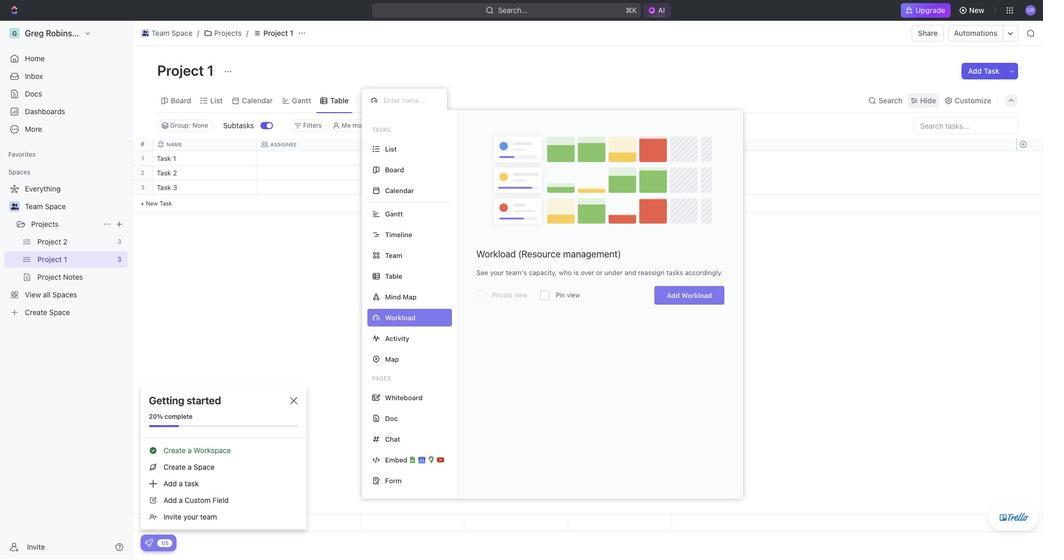 Task type: vqa. For each thing, say whether or not it's contained in the screenshot.
• in schedule daily
no



Task type: locate. For each thing, give the bounding box(es) containing it.
subtasks button
[[219, 117, 261, 134]]

hide
[[920, 96, 936, 105], [495, 121, 509, 129]]

invite
[[163, 512, 182, 521], [27, 542, 45, 551]]

0 vertical spatial to
[[367, 170, 375, 176]]

new up automations
[[969, 6, 985, 15]]

project 1
[[264, 29, 293, 37], [157, 62, 217, 79]]

1 horizontal spatial project 1
[[264, 29, 293, 37]]

‎task down ‎task 1
[[157, 169, 171, 177]]

0 horizontal spatial invite
[[27, 542, 45, 551]]

projects link
[[201, 27, 244, 39], [31, 216, 99, 233]]

hide right the closed
[[495, 121, 509, 129]]

1 do from the top
[[377, 170, 385, 176]]

0 horizontal spatial team space link
[[25, 198, 126, 215]]

1 vertical spatial board
[[385, 165, 404, 174]]

0 horizontal spatial 3
[[141, 184, 145, 190]]

0 horizontal spatial list
[[210, 96, 223, 105]]

inbox
[[25, 72, 43, 80]]

1 vertical spatial team space link
[[25, 198, 126, 215]]

add a custom field
[[163, 496, 229, 505]]

map
[[403, 292, 417, 301], [385, 355, 399, 363]]

1 horizontal spatial hide
[[920, 96, 936, 105]]

1 horizontal spatial new
[[969, 6, 985, 15]]

0 vertical spatial table
[[330, 96, 349, 105]]

1 vertical spatial project 1
[[157, 62, 217, 79]]

0 vertical spatial board
[[171, 96, 191, 105]]

#
[[140, 140, 144, 148]]

1 inside 1 2 3
[[141, 155, 144, 161]]

view right pin
[[567, 291, 580, 299]]

add up customize
[[968, 66, 982, 75]]

1 horizontal spatial gantt
[[385, 209, 403, 218]]

tree
[[4, 181, 128, 321]]

a up create a space
[[188, 446, 192, 455]]

‎task for ‎task 1
[[157, 154, 171, 162]]

upgrade link
[[901, 3, 951, 18]]

1 vertical spatial to
[[367, 184, 375, 191]]

task up customize
[[984, 66, 1000, 75]]

2
[[173, 169, 177, 177], [141, 169, 145, 176]]

do
[[377, 170, 385, 176], [377, 184, 385, 191]]

2 to from the top
[[367, 184, 375, 191]]

invite for invite your team
[[163, 512, 182, 521]]

view
[[514, 291, 527, 299], [567, 291, 580, 299]]

user group image inside sidebar navigation
[[11, 203, 18, 210]]

2 do from the top
[[377, 184, 385, 191]]

add a task
[[163, 479, 199, 488]]

table right gantt 'link'
[[330, 96, 349, 105]]

0 vertical spatial to do cell
[[361, 166, 465, 180]]

0 vertical spatial workload
[[476, 249, 516, 260]]

task for add task
[[984, 66, 1000, 75]]

1 horizontal spatial project
[[264, 29, 288, 37]]

your down add a custom field
[[184, 512, 198, 521]]

1 horizontal spatial projects link
[[201, 27, 244, 39]]

set priority image
[[567, 152, 582, 167], [567, 181, 582, 196]]

hide right search
[[920, 96, 936, 105]]

a left task
[[179, 479, 183, 488]]

1 horizontal spatial list
[[385, 145, 397, 153]]

0 vertical spatial gantt
[[292, 96, 311, 105]]

private view
[[492, 291, 527, 299]]

list down tasks
[[385, 145, 397, 153]]

1 view from the left
[[514, 291, 527, 299]]

1 vertical spatial your
[[184, 512, 198, 521]]

set priority element
[[567, 152, 582, 167], [567, 181, 582, 196]]

dashboards link
[[4, 103, 128, 120]]

private
[[492, 291, 512, 299]]

a down add a task
[[179, 496, 183, 505]]

0 vertical spatial create
[[163, 446, 186, 455]]

2 to do cell from the top
[[361, 180, 465, 194]]

task for new task
[[160, 200, 172, 207]]

0 vertical spatial set priority element
[[567, 152, 582, 167]]

calendar up timeline
[[385, 186, 414, 194]]

gantt left table link
[[292, 96, 311, 105]]

search
[[879, 96, 903, 105]]

new for new task
[[146, 200, 158, 207]]

‎task for ‎task 2
[[157, 169, 171, 177]]

new inside grid
[[146, 200, 158, 207]]

1 vertical spatial team
[[25, 202, 43, 211]]

0 horizontal spatial projects
[[31, 220, 59, 228]]

team
[[200, 512, 217, 521]]

0 vertical spatial team
[[152, 29, 170, 37]]

hide button
[[491, 119, 513, 132]]

‎task up ‎task 2
[[157, 154, 171, 162]]

2 left ‎task 2
[[141, 169, 145, 176]]

1 horizontal spatial user group image
[[142, 31, 149, 36]]

2 vertical spatial space
[[194, 462, 215, 471]]

0 vertical spatial projects
[[214, 29, 242, 37]]

1 vertical spatial table
[[385, 272, 402, 280]]

2 vertical spatial team
[[385, 251, 402, 259]]

to do cell up timeline
[[361, 180, 465, 194]]

press space to select this row. row containing ‎task 1
[[153, 151, 672, 167]]

0 vertical spatial team space
[[152, 29, 193, 37]]

0 horizontal spatial your
[[184, 512, 198, 521]]

3 down ‎task 2
[[173, 183, 177, 192]]

do up timeline
[[377, 184, 385, 191]]

1 vertical spatial projects
[[31, 220, 59, 228]]

to do cell
[[361, 166, 465, 180], [361, 180, 465, 194]]

⌘k
[[626, 6, 637, 15]]

workload
[[476, 249, 516, 260], [682, 291, 712, 299]]

projects
[[214, 29, 242, 37], [31, 220, 59, 228]]

0 horizontal spatial table
[[330, 96, 349, 105]]

calendar link
[[240, 93, 273, 108]]

1 create from the top
[[163, 446, 186, 455]]

1 horizontal spatial 2
[[173, 169, 177, 177]]

1 set priority image from the top
[[567, 152, 582, 167]]

2 create from the top
[[163, 462, 186, 471]]

your for invite
[[184, 512, 198, 521]]

team
[[152, 29, 170, 37], [25, 202, 43, 211], [385, 251, 402, 259]]

1 vertical spatial ‎task
[[157, 169, 171, 177]]

2 view from the left
[[567, 291, 580, 299]]

0 vertical spatial set priority image
[[567, 152, 582, 167]]

gantt up timeline
[[385, 209, 403, 218]]

task 3
[[157, 183, 177, 192]]

board left list link
[[171, 96, 191, 105]]

2 set priority element from the top
[[567, 181, 582, 196]]

‎task 2
[[157, 169, 177, 177]]

1 vertical spatial hide
[[495, 121, 509, 129]]

form
[[385, 476, 402, 485]]

20% complete
[[149, 413, 193, 420]]

1 vertical spatial new
[[146, 200, 158, 207]]

add down tasks on the top of page
[[667, 291, 680, 299]]

set priority element for 3
[[567, 181, 582, 196]]

cell
[[257, 151, 361, 165], [361, 151, 465, 165], [465, 151, 568, 165], [257, 166, 361, 180], [465, 166, 568, 180], [257, 180, 361, 194], [465, 180, 568, 194]]

new for new
[[969, 6, 985, 15]]

table
[[330, 96, 349, 105], [385, 272, 402, 280]]

row group
[[132, 151, 153, 213], [153, 151, 672, 213], [1017, 151, 1043, 213], [1017, 514, 1043, 532]]

complete
[[165, 413, 193, 420]]

management)
[[563, 249, 621, 260]]

1 vertical spatial set priority image
[[567, 181, 582, 196]]

new task
[[146, 200, 172, 207]]

1 horizontal spatial team space link
[[139, 27, 195, 39]]

new inside button
[[969, 6, 985, 15]]

0 vertical spatial hide
[[920, 96, 936, 105]]

0 horizontal spatial user group image
[[11, 203, 18, 210]]

0 horizontal spatial team space
[[25, 202, 66, 211]]

team's
[[506, 268, 527, 277]]

1 vertical spatial create
[[163, 462, 186, 471]]

1 vertical spatial invite
[[27, 542, 45, 551]]

2 horizontal spatial team
[[385, 251, 402, 259]]

2 set priority image from the top
[[567, 181, 582, 196]]

create up create a space
[[163, 446, 186, 455]]

list up 'subtasks' button
[[210, 96, 223, 105]]

0 vertical spatial your
[[490, 268, 504, 277]]

1 vertical spatial team space
[[25, 202, 66, 211]]

0 vertical spatial calendar
[[242, 96, 273, 105]]

table up mind
[[385, 272, 402, 280]]

1 horizontal spatial map
[[403, 292, 417, 301]]

0 vertical spatial new
[[969, 6, 985, 15]]

user group image
[[142, 31, 149, 36], [11, 203, 18, 210]]

add left task
[[163, 479, 177, 488]]

2 vertical spatial task
[[160, 200, 172, 207]]

1 vertical spatial project
[[157, 62, 204, 79]]

new down task 3
[[146, 200, 158, 207]]

map right mind
[[403, 292, 417, 301]]

0 vertical spatial projects link
[[201, 27, 244, 39]]

0 vertical spatial user group image
[[142, 31, 149, 36]]

show closed
[[440, 121, 478, 129]]

0 horizontal spatial team
[[25, 202, 43, 211]]

a up task
[[188, 462, 192, 471]]

create up add a task
[[163, 462, 186, 471]]

view for private view
[[514, 291, 527, 299]]

add down add a task
[[163, 496, 177, 505]]

add for add a task
[[163, 479, 177, 488]]

0 horizontal spatial projects link
[[31, 216, 99, 233]]

press space to select this row. row containing 1
[[132, 151, 153, 166]]

calendar
[[242, 96, 273, 105], [385, 186, 414, 194]]

add inside button
[[968, 66, 982, 75]]

1 horizontal spatial your
[[490, 268, 504, 277]]

0 horizontal spatial project
[[157, 62, 204, 79]]

1 vertical spatial calendar
[[385, 186, 414, 194]]

0 horizontal spatial project 1
[[157, 62, 217, 79]]

0 horizontal spatial hide
[[495, 121, 509, 129]]

2 inside 1 2 3
[[141, 169, 145, 176]]

1 horizontal spatial projects
[[214, 29, 242, 37]]

2 horizontal spatial space
[[194, 462, 215, 471]]

board inside board link
[[171, 96, 191, 105]]

or
[[596, 268, 603, 277]]

add task button
[[962, 63, 1006, 79]]

1 to do cell from the top
[[361, 166, 465, 180]]

1 vertical spatial space
[[45, 202, 66, 211]]

do down tasks
[[377, 170, 385, 176]]

1 horizontal spatial view
[[567, 291, 580, 299]]

pin view
[[556, 291, 580, 299]]

share button
[[912, 25, 944, 42]]

‎task
[[157, 154, 171, 162], [157, 169, 171, 177]]

1 horizontal spatial team
[[152, 29, 170, 37]]

reassign
[[638, 268, 665, 277]]

task down ‎task 2
[[157, 183, 171, 192]]

1 vertical spatial to do
[[367, 184, 385, 191]]

to do cell down assignees
[[361, 166, 465, 180]]

0 vertical spatial list
[[210, 96, 223, 105]]

team space
[[152, 29, 193, 37], [25, 202, 66, 211]]

view right the private
[[514, 291, 527, 299]]

0 horizontal spatial /
[[197, 29, 199, 37]]

upgrade
[[916, 6, 946, 15]]

3 left task 3
[[141, 184, 145, 190]]

board down tasks
[[385, 165, 404, 174]]

1 set priority element from the top
[[567, 152, 582, 167]]

1 vertical spatial workload
[[682, 291, 712, 299]]

tree containing team space
[[4, 181, 128, 321]]

gantt
[[292, 96, 311, 105], [385, 209, 403, 218]]

0 vertical spatial to do
[[367, 170, 385, 176]]

grid containing ‎task 1
[[132, 138, 1043, 532]]

0 horizontal spatial space
[[45, 202, 66, 211]]

whiteboard
[[385, 393, 423, 401]]

1 ‎task from the top
[[157, 154, 171, 162]]

task down task 3
[[160, 200, 172, 207]]

2 up task 3
[[173, 169, 177, 177]]

0 horizontal spatial map
[[385, 355, 399, 363]]

set priority image for ‎task 1
[[567, 152, 582, 167]]

your right see
[[490, 268, 504, 277]]

1 to from the top
[[367, 170, 375, 176]]

invite inside sidebar navigation
[[27, 542, 45, 551]]

row
[[153, 138, 672, 151]]

0 horizontal spatial board
[[171, 96, 191, 105]]

2 to do from the top
[[367, 184, 385, 191]]

0 vertical spatial team space link
[[139, 27, 195, 39]]

map down activity
[[385, 355, 399, 363]]

to do
[[367, 170, 385, 176], [367, 184, 385, 191]]

task inside button
[[984, 66, 1000, 75]]

add
[[968, 66, 982, 75], [667, 291, 680, 299], [163, 479, 177, 488], [163, 496, 177, 505]]

inbox link
[[4, 68, 128, 85]]

to do for ‎task 2
[[367, 170, 385, 176]]

0 vertical spatial ‎task
[[157, 154, 171, 162]]

0 vertical spatial map
[[403, 292, 417, 301]]

0 vertical spatial task
[[984, 66, 1000, 75]]

1 vertical spatial do
[[377, 184, 385, 191]]

calendar up 'subtasks' button
[[242, 96, 273, 105]]

set priority image for task 3
[[567, 181, 582, 196]]

1 horizontal spatial board
[[385, 165, 404, 174]]

1 horizontal spatial calendar
[[385, 186, 414, 194]]

1 vertical spatial to do cell
[[361, 180, 465, 194]]

view button
[[362, 88, 396, 113]]

1 2 3
[[141, 155, 145, 190]]

1 vertical spatial list
[[385, 145, 397, 153]]

grid
[[132, 138, 1043, 532]]

search...
[[498, 6, 527, 15]]

0 vertical spatial project
[[264, 29, 288, 37]]

1
[[290, 29, 293, 37], [207, 62, 214, 79], [173, 154, 176, 162], [141, 155, 144, 161]]

close image
[[290, 397, 297, 404]]

20%
[[149, 413, 163, 420]]

list inside list link
[[210, 96, 223, 105]]

to
[[367, 170, 375, 176], [367, 184, 375, 191]]

to do cell for ‎task 2
[[361, 166, 465, 180]]

1 to do from the top
[[367, 170, 385, 176]]

list
[[210, 96, 223, 105], [385, 145, 397, 153]]

create a workspace
[[163, 446, 231, 455]]

accordingly.
[[685, 268, 723, 277]]

press space to select this row. row
[[132, 151, 153, 166], [153, 151, 672, 167], [132, 166, 153, 180], [153, 166, 672, 182], [132, 180, 153, 195], [153, 180, 672, 196], [153, 514, 672, 532]]

2 ‎task from the top
[[157, 169, 171, 177]]

0 horizontal spatial new
[[146, 200, 158, 207]]

team space link
[[139, 27, 195, 39], [25, 198, 126, 215]]

projects inside sidebar navigation
[[31, 220, 59, 228]]

chat
[[385, 435, 400, 443]]

1 horizontal spatial invite
[[163, 512, 182, 521]]

0 vertical spatial do
[[377, 170, 385, 176]]

workload down accordingly. at the top right of the page
[[682, 291, 712, 299]]

create for create a space
[[163, 462, 186, 471]]

Search tasks... text field
[[914, 118, 1018, 133]]

pages
[[372, 375, 391, 381]]

0 horizontal spatial gantt
[[292, 96, 311, 105]]

task
[[984, 66, 1000, 75], [157, 183, 171, 192], [160, 200, 172, 207]]

1 horizontal spatial team space
[[152, 29, 193, 37]]

automations button
[[949, 25, 1003, 41]]

workload up see
[[476, 249, 516, 260]]



Task type: describe. For each thing, give the bounding box(es) containing it.
mind
[[385, 292, 401, 301]]

1 / from the left
[[197, 29, 199, 37]]

workload (resource management)
[[476, 249, 621, 260]]

home
[[25, 54, 45, 63]]

a for workspace
[[188, 446, 192, 455]]

workspace
[[194, 446, 231, 455]]

to for task 3
[[367, 184, 375, 191]]

customize button
[[941, 93, 994, 108]]

to do cell for task 3
[[361, 180, 465, 194]]

assignees button
[[376, 119, 425, 132]]

1 horizontal spatial 3
[[173, 183, 177, 192]]

tasks
[[667, 268, 683, 277]]

2 for 1
[[141, 169, 145, 176]]

customize
[[955, 96, 991, 105]]

‎task 1
[[157, 154, 176, 162]]

1/5
[[161, 540, 169, 546]]

1 inside project 1 link
[[290, 29, 293, 37]]

show
[[440, 121, 456, 129]]

2 / from the left
[[246, 29, 248, 37]]

dashboards
[[25, 107, 65, 116]]

tree inside sidebar navigation
[[4, 181, 128, 321]]

see
[[476, 268, 488, 277]]

new button
[[955, 2, 991, 19]]

team inside sidebar navigation
[[25, 202, 43, 211]]

assignees
[[389, 121, 420, 129]]

onboarding checklist button element
[[145, 539, 153, 547]]

started
[[187, 394, 221, 406]]

0 vertical spatial space
[[172, 29, 193, 37]]

view for pin view
[[567, 291, 580, 299]]

1 vertical spatial projects link
[[31, 216, 99, 233]]

favorites
[[8, 151, 36, 158]]

a for task
[[179, 479, 183, 488]]

home link
[[4, 50, 128, 67]]

mind map
[[385, 292, 417, 301]]

do for ‎task 2
[[377, 170, 385, 176]]

view
[[375, 96, 392, 105]]

spaces
[[8, 168, 30, 176]]

search button
[[865, 93, 906, 108]]

who
[[559, 268, 572, 277]]

custom
[[185, 496, 211, 505]]

gantt inside gantt 'link'
[[292, 96, 311, 105]]

view button
[[362, 93, 396, 108]]

see your team's capacity, who is over or under and reassign tasks accordingly.
[[476, 268, 723, 277]]

to do for task 3
[[367, 184, 385, 191]]

show closed button
[[427, 119, 482, 132]]

list link
[[208, 93, 223, 108]]

press space to select this row. row containing 2
[[132, 166, 153, 180]]

closed
[[458, 121, 478, 129]]

pin
[[556, 291, 565, 299]]

add task
[[968, 66, 1000, 75]]

press space to select this row. row containing ‎task 2
[[153, 166, 672, 182]]

hide inside button
[[495, 121, 509, 129]]

row group containing ‎task 1
[[153, 151, 672, 213]]

over
[[581, 268, 594, 277]]

Enter name... field
[[383, 96, 439, 105]]

automations
[[954, 29, 998, 37]]

add for add a custom field
[[163, 496, 177, 505]]

activity
[[385, 334, 409, 342]]

team space inside sidebar navigation
[[25, 202, 66, 211]]

add for add workload
[[667, 291, 680, 299]]

1 vertical spatial task
[[157, 183, 171, 192]]

add for add task
[[968, 66, 982, 75]]

timeline
[[385, 230, 412, 239]]

(resource
[[518, 249, 561, 260]]

getting started
[[149, 394, 221, 406]]

onboarding checklist button image
[[145, 539, 153, 547]]

favorites button
[[4, 148, 40, 161]]

doc
[[385, 414, 398, 422]]

add workload
[[667, 291, 712, 299]]

user group image inside team space link
[[142, 31, 149, 36]]

press space to select this row. row containing task 3
[[153, 180, 672, 196]]

under
[[605, 268, 623, 277]]

a for space
[[188, 462, 192, 471]]

space inside sidebar navigation
[[45, 202, 66, 211]]

set priority element for 1
[[567, 152, 582, 167]]

table link
[[328, 93, 349, 108]]

share
[[918, 29, 938, 37]]

invite your team
[[163, 512, 217, 521]]

press space to select this row. row containing 3
[[132, 180, 153, 195]]

hide button
[[908, 93, 939, 108]]

gantt link
[[290, 93, 311, 108]]

your for see
[[490, 268, 504, 277]]

0 vertical spatial project 1
[[264, 29, 293, 37]]

project 1 link
[[251, 27, 296, 39]]

getting
[[149, 394, 184, 406]]

a for custom
[[179, 496, 183, 505]]

1 vertical spatial gantt
[[385, 209, 403, 218]]

create for create a workspace
[[163, 446, 186, 455]]

row group containing 1 2 3
[[132, 151, 153, 213]]

task
[[185, 479, 199, 488]]

and
[[625, 268, 636, 277]]

embed
[[385, 455, 407, 464]]

subtasks
[[223, 121, 254, 130]]

invite for invite
[[27, 542, 45, 551]]

0 horizontal spatial workload
[[476, 249, 516, 260]]

field
[[213, 496, 229, 505]]

board link
[[169, 93, 191, 108]]

create a space
[[163, 462, 215, 471]]

tasks
[[372, 126, 391, 133]]

docs link
[[4, 86, 128, 102]]

do for task 3
[[377, 184, 385, 191]]

hide inside dropdown button
[[920, 96, 936, 105]]

sidebar navigation
[[0, 21, 132, 559]]

1 horizontal spatial workload
[[682, 291, 712, 299]]

capacity,
[[529, 268, 557, 277]]

2 for ‎task
[[173, 169, 177, 177]]

is
[[574, 268, 579, 277]]

to for ‎task 2
[[367, 170, 375, 176]]

docs
[[25, 89, 42, 98]]

1 horizontal spatial table
[[385, 272, 402, 280]]



